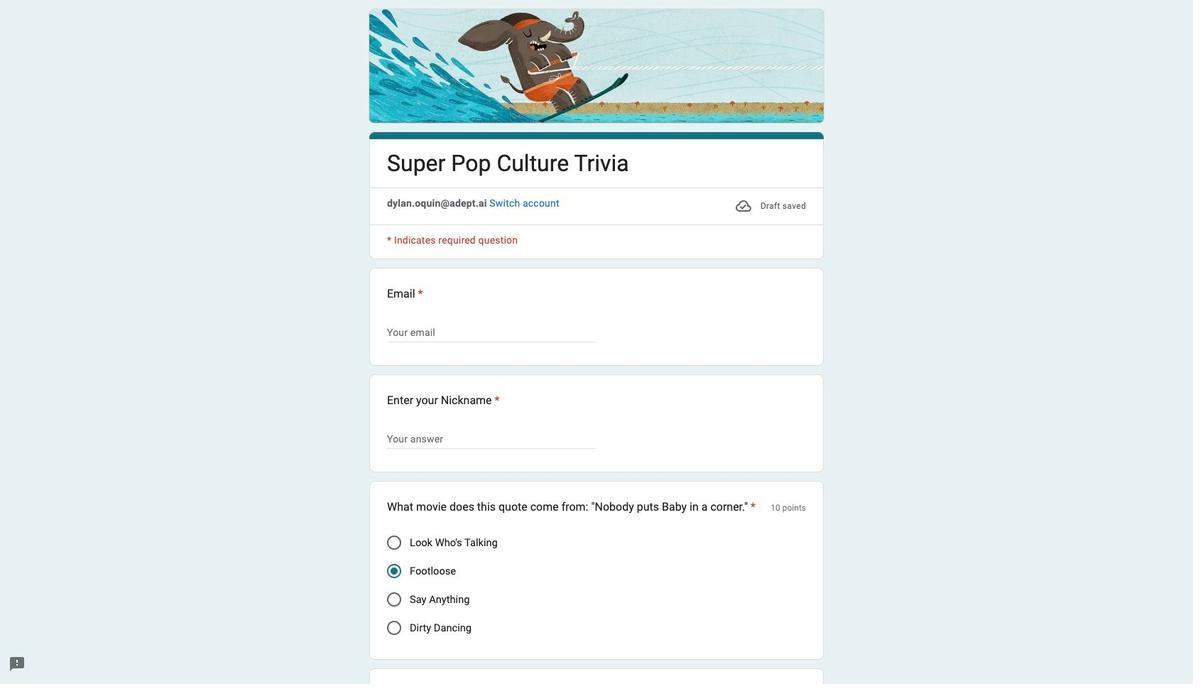 Task type: describe. For each thing, give the bounding box(es) containing it.
footloose image
[[391, 568, 398, 575]]

2 heading from the top
[[387, 286, 806, 303]]

0 horizontal spatial required question element
[[415, 286, 423, 303]]

look who's talking image
[[387, 536, 401, 550]]

1 vertical spatial required question element
[[492, 392, 500, 409]]

total points possible for this question. note
[[771, 499, 806, 517]]



Task type: locate. For each thing, give the bounding box(es) containing it.
Footloose radio
[[387, 564, 401, 578]]

heading
[[387, 148, 629, 179], [387, 286, 806, 303], [387, 392, 500, 409], [387, 499, 756, 516]]

report a problem to google image
[[9, 656, 26, 673]]

Say Anything radio
[[387, 593, 401, 607]]

2 vertical spatial required question element
[[748, 499, 756, 516]]

say anything image
[[387, 593, 401, 607]]

dirty dancing image
[[387, 621, 401, 635]]

4 heading from the top
[[387, 499, 756, 516]]

list
[[369, 268, 824, 684]]

required question element
[[415, 286, 423, 303], [492, 392, 500, 409], [748, 499, 756, 516]]

None text field
[[387, 431, 597, 448]]

2 horizontal spatial required question element
[[748, 499, 756, 516]]

1 heading from the top
[[387, 148, 629, 179]]

Dirty Dancing radio
[[387, 621, 401, 635]]

Look Who's Talking radio
[[387, 536, 401, 550]]

3 heading from the top
[[387, 392, 500, 409]]

1 horizontal spatial required question element
[[492, 392, 500, 409]]

0 vertical spatial required question element
[[415, 286, 423, 303]]

Your email email field
[[387, 324, 597, 341]]

status
[[735, 196, 806, 216]]

list item
[[369, 268, 824, 366]]



Task type: vqa. For each thing, say whether or not it's contained in the screenshot.
the rightmost option
no



